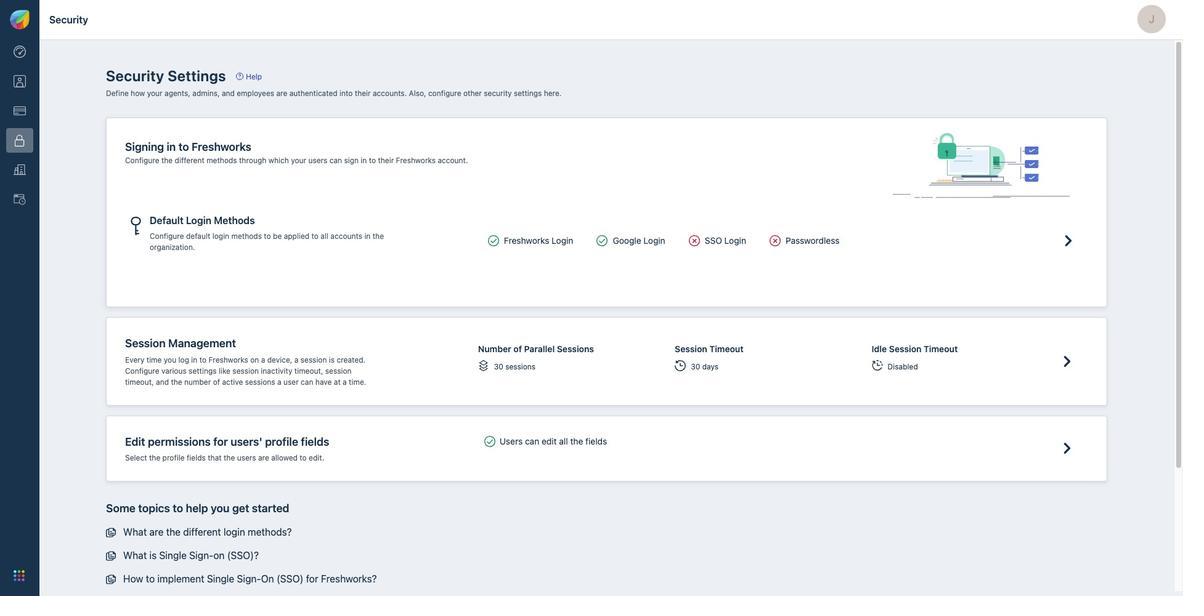 Task type: locate. For each thing, give the bounding box(es) containing it.
login for default
[[186, 215, 212, 227]]

0 vertical spatial can
[[330, 156, 342, 165]]

in inside session management every time you log in to freshworks on a device, a session is created. configure various settings like session inactivity timeout, session timeout, and the number of active sessions a user can have at a time.
[[191, 356, 197, 365]]

default login methods configure default login methods to be applied to all accounts in the organization.
[[150, 215, 384, 252]]

in right accounts on the top
[[365, 232, 371, 241]]

timeout, up have
[[295, 367, 323, 376]]

signing in to freshworks configure the different methods through which your users can sign in to their freshworks account.
[[125, 141, 468, 165]]

define how your agents, admins, and employees are authenticated into their accounts. also, configure other security settings here.
[[106, 89, 562, 98]]

passwordless
[[786, 236, 840, 246]]

account.
[[438, 156, 468, 165]]

what
[[123, 527, 147, 538], [123, 550, 147, 561]]

sessions
[[506, 363, 536, 372], [245, 378, 275, 387]]

configure inside default login methods configure default login methods to be applied to all accounts in the organization.
[[150, 232, 184, 241]]

in inside default login methods configure default login methods to be applied to all accounts in the organization.
[[365, 232, 371, 241]]

is inside session management every time you log in to freshworks on a device, a session is created. configure various settings like session inactivity timeout, session timeout, and the number of active sessions a user can have at a time.
[[329, 356, 335, 365]]

on left (sso)?
[[214, 550, 225, 561]]

user
[[284, 378, 299, 387]]

0 horizontal spatial you
[[164, 356, 176, 365]]

are
[[276, 89, 287, 98], [258, 454, 269, 463], [149, 527, 164, 538]]

in
[[167, 141, 176, 154], [361, 156, 367, 165], [365, 232, 371, 241], [191, 356, 197, 365]]

0 horizontal spatial is
[[149, 550, 157, 561]]

0 horizontal spatial all
[[321, 232, 329, 241]]

0 horizontal spatial your
[[147, 89, 163, 98]]

settings inside session management every time you log in to freshworks on a device, a session is created. configure various settings like session inactivity timeout, session timeout, and the number of active sessions a user can have at a time.
[[189, 367, 217, 376]]

2 horizontal spatial are
[[276, 89, 287, 98]]

login down methods
[[213, 232, 229, 241]]

1 vertical spatial timeout,
[[125, 378, 154, 387]]

sign- down (sso)?
[[237, 574, 261, 585]]

configure down signing
[[125, 156, 159, 165]]

session up 'disabled'
[[890, 344, 922, 355]]

to inside edit permissions for users' profile fields select the profile fields that the users are allowed to edit.
[[300, 454, 307, 463]]

google login
[[613, 236, 666, 246]]

get
[[232, 503, 249, 516]]

what down some
[[123, 527, 147, 538]]

for right (sso)
[[306, 574, 319, 585]]

all
[[321, 232, 329, 241], [559, 436, 568, 447]]

1 vertical spatial is
[[149, 550, 157, 561]]

1 horizontal spatial can
[[330, 156, 342, 165]]

0 vertical spatial and
[[222, 89, 235, 98]]

be
[[273, 232, 282, 241]]

methods down methods
[[231, 232, 262, 241]]

the right that
[[224, 454, 235, 463]]

profile down permissions
[[163, 454, 185, 463]]

different
[[175, 156, 205, 165], [183, 527, 221, 538]]

you inside session management every time you log in to freshworks on a device, a session is created. configure various settings like session inactivity timeout, session timeout, and the number of active sessions a user can have at a time.
[[164, 356, 176, 365]]

what for what are the different login methods?
[[123, 527, 147, 538]]

0 horizontal spatial can
[[301, 378, 313, 387]]

accounts
[[331, 232, 363, 241]]

0 vertical spatial sessions
[[506, 363, 536, 372]]

1 vertical spatial sessions
[[245, 378, 275, 387]]

timeout, down every
[[125, 378, 154, 387]]

0 vertical spatial are
[[276, 89, 287, 98]]

edit
[[542, 436, 557, 447]]

session up "time"
[[125, 337, 166, 350]]

settings left here.
[[514, 89, 542, 98]]

session
[[125, 337, 166, 350], [675, 344, 708, 355], [890, 344, 922, 355]]

1 horizontal spatial fields
[[301, 436, 329, 449]]

configure down every
[[125, 367, 159, 376]]

can
[[330, 156, 342, 165], [301, 378, 313, 387], [525, 436, 540, 447]]

sessions down inactivity
[[245, 378, 275, 387]]

to down management
[[200, 356, 207, 365]]

how
[[131, 89, 145, 98]]

of
[[514, 344, 522, 355], [213, 378, 220, 387]]

session inside session management every time you log in to freshworks on a device, a session is created. configure various settings like session inactivity timeout, session timeout, and the number of active sessions a user can have at a time.
[[125, 337, 166, 350]]

security right freshworks icon
[[49, 14, 88, 25]]

2 timeout from the left
[[924, 344, 958, 355]]

0 horizontal spatial session
[[125, 337, 166, 350]]

0 vertical spatial different
[[175, 156, 205, 165]]

configure
[[125, 156, 159, 165], [150, 232, 184, 241], [125, 367, 159, 376]]

to left edit.
[[300, 454, 307, 463]]

1 what from the top
[[123, 527, 147, 538]]

1 vertical spatial methods
[[231, 232, 262, 241]]

a
[[261, 356, 265, 365], [295, 356, 299, 365], [277, 378, 282, 387], [343, 378, 347, 387]]

1 vertical spatial login
[[224, 527, 245, 538]]

1 horizontal spatial session
[[675, 344, 708, 355]]

1 vertical spatial are
[[258, 454, 269, 463]]

0 horizontal spatial profile
[[163, 454, 185, 463]]

into
[[340, 89, 353, 98]]

1 horizontal spatial sessions
[[506, 363, 536, 372]]

freshworks inside session management every time you log in to freshworks on a device, a session is created. configure various settings like session inactivity timeout, session timeout, and the number of active sessions a user can have at a time.
[[209, 356, 248, 365]]

security settings
[[106, 67, 226, 84]]

edit
[[125, 436, 145, 449]]

1 horizontal spatial sign-
[[237, 574, 261, 585]]

0 horizontal spatial sign-
[[189, 550, 214, 561]]

0 vertical spatial is
[[329, 356, 335, 365]]

you
[[164, 356, 176, 365], [211, 503, 230, 516]]

settings up "number"
[[189, 367, 217, 376]]

1 horizontal spatial all
[[559, 436, 568, 447]]

log
[[179, 356, 189, 365]]

0 horizontal spatial single
[[159, 550, 187, 561]]

all right edit
[[559, 436, 568, 447]]

0 vertical spatial login
[[213, 232, 229, 241]]

1 vertical spatial what
[[123, 550, 147, 561]]

google
[[613, 236, 642, 246]]

their right sign
[[378, 156, 394, 165]]

authenticated
[[290, 89, 338, 98]]

security
[[49, 14, 88, 25], [106, 67, 164, 84]]

login inside default login methods configure default login methods to be applied to all accounts in the organization.
[[213, 232, 229, 241]]

1 horizontal spatial and
[[222, 89, 235, 98]]

1 horizontal spatial on
[[250, 356, 259, 365]]

1 horizontal spatial security
[[106, 67, 164, 84]]

1 horizontal spatial of
[[514, 344, 522, 355]]

how to implement single sign-on (sso) for freshworks?
[[123, 574, 377, 585]]

time
[[147, 356, 162, 365]]

methods?
[[248, 527, 292, 538]]

1 vertical spatial security
[[106, 67, 164, 84]]

disabled
[[888, 363, 918, 372]]

you left get
[[211, 503, 230, 516]]

0 horizontal spatial settings
[[189, 367, 217, 376]]

1 horizontal spatial their
[[378, 156, 394, 165]]

my subscriptions image
[[14, 105, 26, 117]]

1 timeout from the left
[[710, 344, 744, 355]]

session up have
[[301, 356, 327, 365]]

sessions down number of parallel sessions
[[506, 363, 536, 372]]

1 vertical spatial can
[[301, 378, 313, 387]]

login inside default login methods configure default login methods to be applied to all accounts in the organization.
[[186, 215, 212, 227]]

2 vertical spatial configure
[[125, 367, 159, 376]]

1 vertical spatial configure
[[150, 232, 184, 241]]

2 horizontal spatial fields
[[586, 436, 607, 447]]

1 horizontal spatial timeout
[[924, 344, 958, 355]]

to right sign
[[369, 156, 376, 165]]

users
[[500, 436, 523, 447]]

the up what is single sign-on (sso)?
[[166, 527, 181, 538]]

admins,
[[193, 89, 220, 98]]

can left edit
[[525, 436, 540, 447]]

number
[[478, 344, 512, 355]]

idle session timeout
[[872, 344, 958, 355]]

and right admins,
[[222, 89, 235, 98]]

for up that
[[213, 436, 228, 449]]

created.
[[337, 356, 366, 365]]

of up "30 sessions" on the bottom left of the page
[[514, 344, 522, 355]]

session up at
[[325, 367, 352, 376]]

single down (sso)?
[[207, 574, 234, 585]]

your
[[147, 89, 163, 98], [291, 156, 306, 165]]

can left sign
[[330, 156, 342, 165]]

a left device, on the bottom left of the page
[[261, 356, 265, 365]]

0 vertical spatial single
[[159, 550, 187, 561]]

idle
[[872, 344, 887, 355]]

1 horizontal spatial is
[[329, 356, 335, 365]]

timeout
[[710, 344, 744, 355], [924, 344, 958, 355]]

freshworks
[[192, 141, 252, 154], [396, 156, 436, 165], [504, 236, 550, 246], [209, 356, 248, 365]]

is down 'topics'
[[149, 550, 157, 561]]

security
[[484, 89, 512, 98]]

1 vertical spatial your
[[291, 156, 306, 165]]

all left accounts on the top
[[321, 232, 329, 241]]

1 vertical spatial settings
[[189, 367, 217, 376]]

1 horizontal spatial you
[[211, 503, 230, 516]]

and down various
[[156, 378, 169, 387]]

fields up edit.
[[301, 436, 329, 449]]

1 horizontal spatial users
[[309, 156, 328, 165]]

can right user
[[301, 378, 313, 387]]

2 vertical spatial can
[[525, 436, 540, 447]]

your right which
[[291, 156, 306, 165]]

what is single sign-on (sso)?
[[123, 550, 259, 561]]

profile up allowed
[[265, 436, 298, 449]]

0 horizontal spatial sessions
[[245, 378, 275, 387]]

what up how
[[123, 550, 147, 561]]

(sso)
[[277, 574, 304, 585]]

and
[[222, 89, 235, 98], [156, 378, 169, 387]]

0 horizontal spatial for
[[213, 436, 228, 449]]

are left allowed
[[258, 454, 269, 463]]

in right log
[[191, 356, 197, 365]]

the down signing
[[161, 156, 173, 165]]

sign- down what are the different login methods?
[[189, 550, 214, 561]]

inactivity
[[261, 367, 293, 376]]

security image
[[14, 135, 26, 147]]

1 horizontal spatial timeout,
[[295, 367, 323, 376]]

0 horizontal spatial and
[[156, 378, 169, 387]]

on
[[261, 574, 274, 585]]

0 horizontal spatial timeout
[[710, 344, 744, 355]]

in right sign
[[361, 156, 367, 165]]

fields right edit
[[586, 436, 607, 447]]

fields
[[301, 436, 329, 449], [586, 436, 607, 447], [187, 454, 206, 463]]

0 vertical spatial what
[[123, 527, 147, 538]]

1 horizontal spatial single
[[207, 574, 234, 585]]

is left 'created.'
[[329, 356, 335, 365]]

topics
[[138, 503, 170, 516]]

timeout,
[[295, 367, 323, 376], [125, 378, 154, 387]]

0 vertical spatial timeout,
[[295, 367, 323, 376]]

users down users'
[[237, 454, 256, 463]]

1 vertical spatial on
[[214, 550, 225, 561]]

security up how
[[106, 67, 164, 84]]

you up various
[[164, 356, 176, 365]]

1 30 from the left
[[494, 363, 504, 372]]

a down inactivity
[[277, 378, 282, 387]]

1 horizontal spatial your
[[291, 156, 306, 165]]

30 left days
[[691, 363, 701, 372]]

0 vertical spatial settings
[[514, 89, 542, 98]]

0 vertical spatial you
[[164, 356, 176, 365]]

2 30 from the left
[[691, 363, 701, 372]]

users left sign
[[309, 156, 328, 165]]

are down 'topics'
[[149, 527, 164, 538]]

on inside session management every time you log in to freshworks on a device, a session is created. configure various settings like session inactivity timeout, session timeout, and the number of active sessions a user can have at a time.
[[250, 356, 259, 365]]

timeout up days
[[710, 344, 744, 355]]

fields left that
[[187, 454, 206, 463]]

1 vertical spatial users
[[237, 454, 256, 463]]

2 what from the top
[[123, 550, 147, 561]]

0 vertical spatial all
[[321, 232, 329, 241]]

1 vertical spatial you
[[211, 503, 230, 516]]

freshworks icon image
[[10, 10, 30, 30]]

your right how
[[147, 89, 163, 98]]

0 vertical spatial users
[[309, 156, 328, 165]]

on left device, on the bottom left of the page
[[250, 356, 259, 365]]

0 horizontal spatial 30
[[494, 363, 504, 372]]

methods
[[207, 156, 237, 165], [231, 232, 262, 241]]

the right edit
[[571, 436, 583, 447]]

0 vertical spatial configure
[[125, 156, 159, 165]]

2 horizontal spatial session
[[890, 344, 922, 355]]

freshworks switcher image
[[14, 571, 25, 582]]

configure up "organization."
[[150, 232, 184, 241]]

can inside signing in to freshworks configure the different methods through which your users can sign in to their freshworks account.
[[330, 156, 342, 165]]

edit permissions for users' profile fields select the profile fields that the users are allowed to edit.
[[125, 436, 329, 463]]

timeout right idle
[[924, 344, 958, 355]]

to left help
[[173, 503, 183, 516]]

(sso)?
[[227, 550, 259, 561]]

0 horizontal spatial users
[[237, 454, 256, 463]]

session up 30 days
[[675, 344, 708, 355]]

1 vertical spatial of
[[213, 378, 220, 387]]

edit.
[[309, 454, 324, 463]]

sign-
[[189, 550, 214, 561], [237, 574, 261, 585]]

freshworks?
[[321, 574, 377, 585]]

0 vertical spatial security
[[49, 14, 88, 25]]

in right signing
[[167, 141, 176, 154]]

can inside session management every time you log in to freshworks on a device, a session is created. configure various settings like session inactivity timeout, session timeout, and the number of active sessions a user can have at a time.
[[301, 378, 313, 387]]

sign
[[344, 156, 359, 165]]

that
[[208, 454, 222, 463]]

single up "implement"
[[159, 550, 187, 561]]

sso
[[705, 236, 723, 246]]

neo admin center image
[[14, 46, 26, 58]]

1 vertical spatial their
[[378, 156, 394, 165]]

configure
[[428, 89, 462, 98]]

are right employees
[[276, 89, 287, 98]]

1 horizontal spatial are
[[258, 454, 269, 463]]

0 vertical spatial of
[[514, 344, 522, 355]]

settings
[[168, 67, 226, 84]]

30 down 'number'
[[494, 363, 504, 372]]

0 vertical spatial for
[[213, 436, 228, 449]]

1 horizontal spatial for
[[306, 574, 319, 585]]

0 vertical spatial methods
[[207, 156, 237, 165]]

0 horizontal spatial fields
[[187, 454, 206, 463]]

1 vertical spatial and
[[156, 378, 169, 387]]

the right select
[[149, 454, 160, 463]]

0 horizontal spatial on
[[214, 550, 225, 561]]

0 vertical spatial their
[[355, 89, 371, 98]]

0 vertical spatial on
[[250, 356, 259, 365]]

30
[[494, 363, 504, 372], [691, 363, 701, 372]]

1 vertical spatial all
[[559, 436, 568, 447]]

of down like
[[213, 378, 220, 387]]

fields for profile
[[301, 436, 329, 449]]

the down various
[[171, 378, 182, 387]]

number of parallel sessions
[[478, 344, 594, 355]]

2 vertical spatial are
[[149, 527, 164, 538]]

to left be
[[264, 232, 271, 241]]

0 horizontal spatial security
[[49, 14, 88, 25]]

the right accounts on the top
[[373, 232, 384, 241]]

profile picture image
[[1138, 5, 1166, 33]]

to inside session management every time you log in to freshworks on a device, a session is created. configure various settings like session inactivity timeout, session timeout, and the number of active sessions a user can have at a time.
[[200, 356, 207, 365]]

1 horizontal spatial 30
[[691, 363, 701, 372]]

active
[[222, 378, 243, 387]]

to
[[179, 141, 189, 154], [369, 156, 376, 165], [264, 232, 271, 241], [312, 232, 319, 241], [200, 356, 207, 365], [300, 454, 307, 463], [173, 503, 183, 516], [146, 574, 155, 585]]

login down get
[[224, 527, 245, 538]]

methods left through
[[207, 156, 237, 165]]

30 for 30 sessions
[[494, 363, 504, 372]]

single
[[159, 550, 187, 561], [207, 574, 234, 585]]

0 horizontal spatial of
[[213, 378, 220, 387]]

profile
[[265, 436, 298, 449], [163, 454, 185, 463]]

2 horizontal spatial can
[[525, 436, 540, 447]]

their right into
[[355, 89, 371, 98]]



Task type: describe. For each thing, give the bounding box(es) containing it.
0 horizontal spatial are
[[149, 527, 164, 538]]

methods inside default login methods configure default login methods to be applied to all accounts in the organization.
[[231, 232, 262, 241]]

like
[[219, 367, 231, 376]]

you for help
[[211, 503, 230, 516]]

here.
[[544, 89, 562, 98]]

30 sessions
[[494, 363, 536, 372]]

1 vertical spatial for
[[306, 574, 319, 585]]

applied
[[284, 232, 310, 241]]

also,
[[409, 89, 426, 98]]

1 vertical spatial sign-
[[237, 574, 261, 585]]

session timeout
[[675, 344, 744, 355]]

employees
[[237, 89, 274, 98]]

device,
[[267, 356, 293, 365]]

configure inside signing in to freshworks configure the different methods through which your users can sign in to their freshworks account.
[[125, 156, 159, 165]]

login for sso
[[725, 236, 747, 246]]

every
[[125, 356, 145, 365]]

freshworks login
[[504, 236, 574, 246]]

and inside session management every time you log in to freshworks on a device, a session is created. configure various settings like session inactivity timeout, session timeout, and the number of active sessions a user can have at a time.
[[156, 378, 169, 387]]

default
[[186, 232, 210, 241]]

time.
[[349, 378, 366, 387]]

some
[[106, 503, 136, 516]]

0 vertical spatial profile
[[265, 436, 298, 449]]

users inside edit permissions for users' profile fields select the profile fields that the users are allowed to edit.
[[237, 454, 256, 463]]

session for management
[[125, 337, 166, 350]]

what for what is single sign-on (sso)?
[[123, 550, 147, 561]]

days
[[703, 363, 719, 372]]

different inside signing in to freshworks configure the different methods through which your users can sign in to their freshworks account.
[[175, 156, 205, 165]]

users image
[[14, 75, 26, 88]]

of inside session management every time you log in to freshworks on a device, a session is created. configure various settings like session inactivity timeout, session timeout, and the number of active sessions a user can have at a time.
[[213, 378, 220, 387]]

users inside signing in to freshworks configure the different methods through which your users can sign in to their freshworks account.
[[309, 156, 328, 165]]

methods
[[214, 215, 255, 227]]

session up active
[[233, 367, 259, 376]]

the inside signing in to freshworks configure the different methods through which your users can sign in to their freshworks account.
[[161, 156, 173, 165]]

some topics to help you get started
[[106, 503, 289, 516]]

your inside signing in to freshworks configure the different methods through which your users can sign in to their freshworks account.
[[291, 156, 306, 165]]

have
[[316, 378, 332, 387]]

define
[[106, 89, 129, 98]]

default
[[150, 215, 184, 227]]

select
[[125, 454, 147, 463]]

other
[[464, 89, 482, 98]]

which
[[269, 156, 289, 165]]

1 horizontal spatial settings
[[514, 89, 542, 98]]

at
[[334, 378, 341, 387]]

session for timeout
[[675, 344, 708, 355]]

fields for the
[[586, 436, 607, 447]]

users can edit all the fields
[[500, 436, 607, 447]]

are inside edit permissions for users' profile fields select the profile fields that the users are allowed to edit.
[[258, 454, 269, 463]]

permissions
[[148, 436, 211, 449]]

users'
[[231, 436, 263, 449]]

0 vertical spatial sign-
[[189, 550, 214, 561]]

management
[[168, 337, 236, 350]]

to right how
[[146, 574, 155, 585]]

the inside session management every time you log in to freshworks on a device, a session is created. configure various settings like session inactivity timeout, session timeout, and the number of active sessions a user can have at a time.
[[171, 378, 182, 387]]

0 horizontal spatial their
[[355, 89, 371, 98]]

for inside edit permissions for users' profile fields select the profile fields that the users are allowed to edit.
[[213, 436, 228, 449]]

security for security
[[49, 14, 88, 25]]

to right applied
[[312, 232, 319, 241]]

login for google
[[644, 236, 666, 246]]

session management every time you log in to freshworks on a device, a session is created. configure various settings like session inactivity timeout, session timeout, and the number of active sessions a user can have at a time.
[[125, 337, 366, 387]]

sessions inside session management every time you log in to freshworks on a device, a session is created. configure various settings like session inactivity timeout, session timeout, and the number of active sessions a user can have at a time.
[[245, 378, 275, 387]]

number
[[184, 378, 211, 387]]

a right at
[[343, 378, 347, 387]]

1 vertical spatial profile
[[163, 454, 185, 463]]

help
[[246, 72, 262, 81]]

organization image
[[14, 164, 26, 176]]

1 vertical spatial different
[[183, 527, 221, 538]]

implement
[[157, 574, 204, 585]]

methods inside signing in to freshworks configure the different methods through which your users can sign in to their freshworks account.
[[207, 156, 237, 165]]

30 for 30 days
[[691, 363, 701, 372]]

how
[[123, 574, 143, 585]]

to right signing
[[179, 141, 189, 154]]

through
[[239, 156, 267, 165]]

sso login
[[705, 236, 747, 246]]

started
[[252, 503, 289, 516]]

1 vertical spatial single
[[207, 574, 234, 585]]

allowed
[[271, 454, 298, 463]]

0 horizontal spatial timeout,
[[125, 378, 154, 387]]

login for freshworks
[[552, 236, 574, 246]]

30 days
[[691, 363, 719, 372]]

various
[[161, 367, 187, 376]]

signing
[[125, 141, 164, 154]]

what are the different login methods?
[[123, 527, 292, 538]]

parallel
[[524, 344, 555, 355]]

help
[[186, 503, 208, 516]]

their inside signing in to freshworks configure the different methods through which your users can sign in to their freshworks account.
[[378, 156, 394, 165]]

agents,
[[165, 89, 190, 98]]

sessions
[[557, 344, 594, 355]]

organization.
[[150, 243, 195, 252]]

you for time
[[164, 356, 176, 365]]

the inside default login methods configure default login methods to be applied to all accounts in the organization.
[[373, 232, 384, 241]]

audit logs image
[[14, 194, 26, 206]]

security for security settings
[[106, 67, 164, 84]]

accounts.
[[373, 89, 407, 98]]

0 vertical spatial your
[[147, 89, 163, 98]]

a right device, on the bottom left of the page
[[295, 356, 299, 365]]

all inside default login methods configure default login methods to be applied to all accounts in the organization.
[[321, 232, 329, 241]]

configure inside session management every time you log in to freshworks on a device, a session is created. configure various settings like session inactivity timeout, session timeout, and the number of active sessions a user can have at a time.
[[125, 367, 159, 376]]



Task type: vqa. For each thing, say whether or not it's contained in the screenshot.
phone number : all owner : all
no



